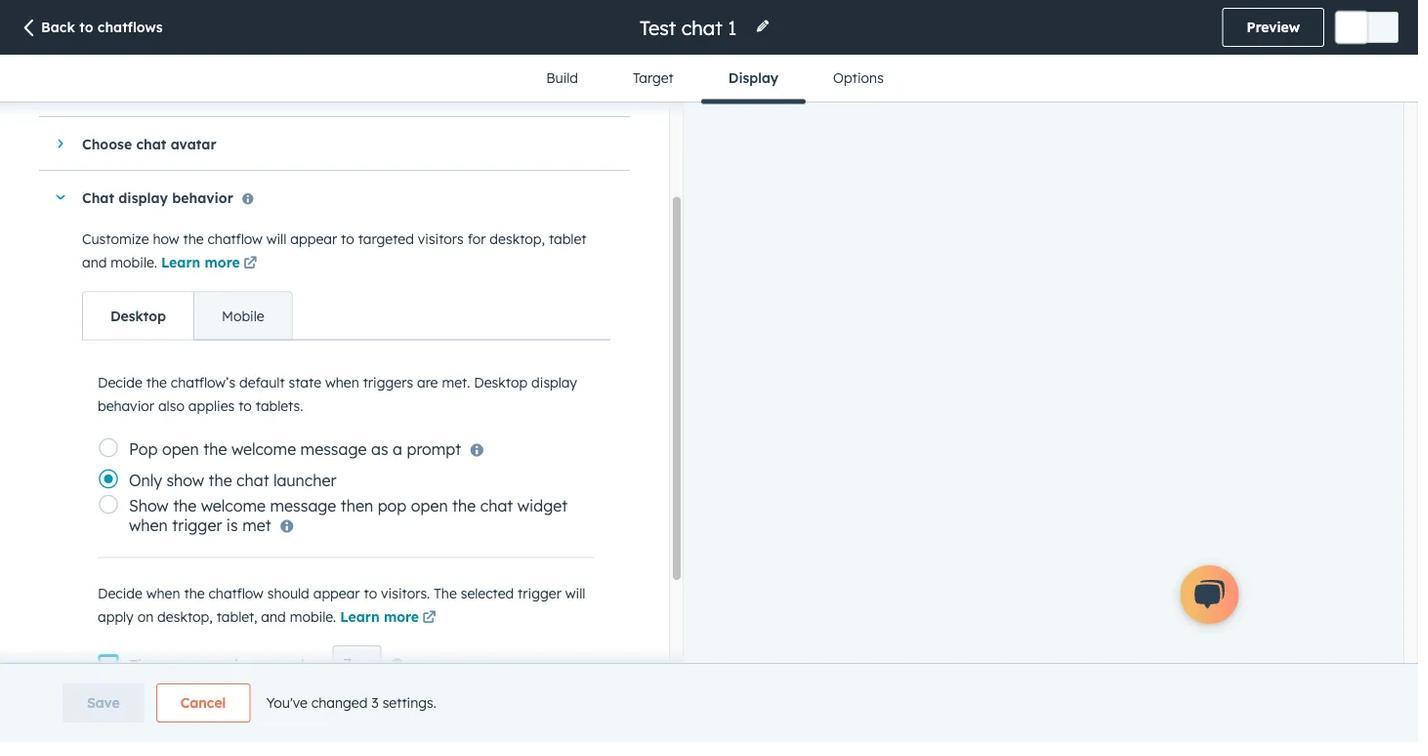 Task type: locate. For each thing, give the bounding box(es) containing it.
chatflow inside decide when the chatflow should appear to visitors. the selected trigger will apply on desktop, tablet, and mobile.
[[209, 585, 264, 602]]

more
[[205, 254, 240, 271], [384, 608, 419, 625]]

link opens in a new window image
[[244, 253, 257, 276], [244, 257, 257, 271], [423, 612, 436, 625]]

1 vertical spatial will
[[565, 585, 586, 602]]

message down launcher
[[270, 496, 336, 515]]

0 vertical spatial decide
[[98, 374, 142, 391]]

link opens in a new window image for will
[[244, 257, 257, 271]]

0 vertical spatial chat
[[136, 135, 166, 152]]

should
[[267, 585, 310, 602]]

welcome up only show the chat launcher
[[231, 439, 296, 459]]

learn more inside 'tab panel'
[[340, 608, 419, 625]]

apply
[[98, 608, 134, 625]]

customize
[[82, 231, 149, 248]]

trigger left is
[[172, 515, 222, 535]]

build
[[546, 69, 578, 86]]

chatflow inside customize how the chatflow will appear to targeted visitors for desktop, tablet and mobile.
[[208, 231, 263, 248]]

0 horizontal spatial open
[[162, 439, 199, 459]]

behavior left also
[[98, 397, 154, 414]]

tablets.
[[256, 397, 303, 414]]

2 decide from the top
[[98, 585, 142, 602]]

appear for should
[[313, 585, 360, 602]]

learn more link for will
[[161, 253, 261, 276]]

message up launcher
[[301, 439, 367, 459]]

0 vertical spatial message
[[301, 439, 367, 459]]

for
[[468, 231, 486, 248]]

chat up met
[[237, 470, 269, 490]]

1 vertical spatial chat
[[237, 470, 269, 490]]

pop
[[378, 496, 407, 515]]

as
[[371, 439, 388, 459]]

chat
[[136, 135, 166, 152], [237, 470, 269, 490], [480, 496, 513, 515]]

0 horizontal spatial desktop,
[[157, 608, 213, 625]]

cancel
[[181, 695, 226, 712]]

is
[[227, 515, 238, 535]]

0 horizontal spatial mobile.
[[111, 254, 157, 271]]

0 horizontal spatial behavior
[[98, 397, 154, 414]]

also
[[158, 397, 185, 414]]

behavior inside dropdown button
[[172, 189, 233, 206]]

time on page in seconds =
[[129, 657, 325, 676]]

1 decide from the top
[[98, 374, 142, 391]]

desktop right met.
[[474, 374, 528, 391]]

chatflow's
[[171, 374, 236, 391]]

appear
[[290, 231, 337, 248], [313, 585, 360, 602]]

1 vertical spatial on
[[169, 657, 187, 676]]

1 vertical spatial mobile.
[[290, 608, 336, 625]]

0 vertical spatial chatflow
[[208, 231, 263, 248]]

0 horizontal spatial will
[[266, 231, 287, 248]]

learn for will
[[161, 254, 201, 271]]

link opens in a new window image inside 'tab panel'
[[423, 612, 436, 625]]

1 vertical spatial trigger
[[518, 585, 562, 602]]

more inside 'tab panel'
[[384, 608, 419, 625]]

learn more link down how
[[161, 253, 261, 276]]

1 horizontal spatial learn more
[[340, 608, 419, 625]]

1 horizontal spatial mobile.
[[290, 608, 336, 625]]

mobile. down should
[[290, 608, 336, 625]]

mobile. down customize
[[111, 254, 157, 271]]

will right selected
[[565, 585, 586, 602]]

chat left avatar at the left top of page
[[136, 135, 166, 152]]

1 vertical spatial more
[[384, 608, 419, 625]]

will
[[266, 231, 287, 248], [565, 585, 586, 602]]

0 vertical spatial learn
[[161, 254, 201, 271]]

trigger inside decide when the chatflow should appear to visitors. the selected trigger will apply on desktop, tablet, and mobile.
[[518, 585, 562, 602]]

0 vertical spatial display
[[118, 189, 168, 206]]

visitors
[[418, 231, 464, 248]]

trigger right selected
[[518, 585, 562, 602]]

are
[[417, 374, 438, 391]]

navigation
[[519, 55, 911, 104]]

when right state
[[325, 374, 359, 391]]

1 horizontal spatial desktop
[[474, 374, 528, 391]]

to right back
[[79, 19, 93, 36]]

1 vertical spatial welcome
[[201, 496, 266, 515]]

decide inside decide the chatflow's default state when triggers are met. desktop display behavior also applies to tablets.
[[98, 374, 142, 391]]

1 vertical spatial desktop,
[[157, 608, 213, 625]]

1 horizontal spatial more
[[384, 608, 419, 625]]

0 horizontal spatial learn
[[161, 254, 201, 271]]

open right pop
[[411, 496, 448, 515]]

0 horizontal spatial desktop
[[110, 307, 166, 324]]

open up "show"
[[162, 439, 199, 459]]

appear right should
[[313, 585, 360, 602]]

the inside decide the chatflow's default state when triggers are met. desktop display behavior also applies to tablets.
[[146, 374, 167, 391]]

2 vertical spatial chat
[[480, 496, 513, 515]]

desktop inside decide the chatflow's default state when triggers are met. desktop display behavior also applies to tablets.
[[474, 374, 528, 391]]

will inside customize how the chatflow will appear to targeted visitors for desktop, tablet and mobile.
[[266, 231, 287, 248]]

0 horizontal spatial learn more link
[[161, 253, 261, 276]]

0 vertical spatial desktop
[[110, 307, 166, 324]]

behavior inside decide the chatflow's default state when triggers are met. desktop display behavior also applies to tablets.
[[98, 397, 154, 414]]

open
[[162, 439, 199, 459], [411, 496, 448, 515]]

3
[[372, 695, 379, 712]]

and down customize
[[82, 254, 107, 271]]

caret image
[[55, 195, 66, 200]]

choose chat avatar button
[[39, 117, 611, 170]]

0 vertical spatial learn more link
[[161, 253, 261, 276]]

learn inside 'tab panel'
[[340, 608, 380, 625]]

the
[[183, 231, 204, 248], [146, 374, 167, 391], [203, 439, 227, 459], [209, 470, 232, 490], [173, 496, 197, 515], [452, 496, 476, 515], [184, 585, 205, 602]]

decide down desktop link
[[98, 374, 142, 391]]

when
[[325, 374, 359, 391], [129, 515, 168, 535], [146, 585, 180, 602]]

appear inside decide when the chatflow should appear to visitors. the selected trigger will apply on desktop, tablet, and mobile.
[[313, 585, 360, 602]]

show the welcome message then pop open the chat widget when trigger is met
[[129, 496, 568, 535]]

1 horizontal spatial trigger
[[518, 585, 562, 602]]

1 vertical spatial appear
[[313, 585, 360, 602]]

welcome down only show the chat launcher
[[201, 496, 266, 515]]

learn
[[161, 254, 201, 271], [340, 608, 380, 625]]

trigger
[[172, 515, 222, 535], [518, 585, 562, 602]]

chat inside dropdown button
[[136, 135, 166, 152]]

to left visitors.
[[364, 585, 377, 602]]

tab list
[[82, 292, 293, 340]]

0 vertical spatial more
[[205, 254, 240, 271]]

1 vertical spatial display
[[532, 374, 577, 391]]

learn more down how
[[161, 254, 240, 271]]

0 vertical spatial learn more
[[161, 254, 240, 271]]

1 vertical spatial decide
[[98, 585, 142, 602]]

0 vertical spatial desktop,
[[490, 231, 545, 248]]

1 vertical spatial learn more
[[340, 608, 419, 625]]

1 vertical spatial message
[[270, 496, 336, 515]]

1 horizontal spatial and
[[261, 608, 286, 625]]

how
[[153, 231, 179, 248]]

more up mobile on the left top of the page
[[205, 254, 240, 271]]

default
[[239, 374, 285, 391]]

triggers
[[363, 374, 413, 391]]

desktop inside desktop link
[[110, 307, 166, 324]]

0 vertical spatial trigger
[[172, 515, 222, 535]]

appear inside customize how the chatflow will appear to targeted visitors for desktop, tablet and mobile.
[[290, 231, 337, 248]]

learn more link
[[161, 253, 261, 276], [340, 607, 440, 630]]

2 horizontal spatial chat
[[480, 496, 513, 515]]

tab panel
[[82, 340, 611, 701]]

learn more link down visitors.
[[340, 607, 440, 630]]

desktop, right for
[[490, 231, 545, 248]]

1 horizontal spatial learn
[[340, 608, 380, 625]]

and down should
[[261, 608, 286, 625]]

on right apply
[[137, 608, 154, 625]]

to down default
[[239, 397, 252, 414]]

0 vertical spatial will
[[266, 231, 287, 248]]

page
[[192, 657, 230, 676]]

0 horizontal spatial trigger
[[172, 515, 222, 535]]

learn more down visitors.
[[340, 608, 419, 625]]

will down chat display behavior dropdown button
[[266, 231, 287, 248]]

2 vertical spatial when
[[146, 585, 180, 602]]

desktop, left tablet,
[[157, 608, 213, 625]]

the right how
[[183, 231, 204, 248]]

0 horizontal spatial learn more
[[161, 254, 240, 271]]

behavior down avatar at the left top of page
[[172, 189, 233, 206]]

1 horizontal spatial will
[[565, 585, 586, 602]]

1 horizontal spatial display
[[532, 374, 577, 391]]

more down visitors.
[[384, 608, 419, 625]]

cancel button
[[156, 684, 251, 723]]

state
[[289, 374, 321, 391]]

desktop, inside decide when the chatflow should appear to visitors. the selected trigger will apply on desktop, tablet, and mobile.
[[157, 608, 213, 625]]

will inside decide when the chatflow should appear to visitors. the selected trigger will apply on desktop, tablet, and mobile.
[[565, 585, 586, 602]]

and
[[82, 254, 107, 271], [261, 608, 286, 625]]

1 vertical spatial open
[[411, 496, 448, 515]]

chatflow right how
[[208, 231, 263, 248]]

choose
[[82, 135, 132, 152]]

the down "show"
[[173, 496, 197, 515]]

settings.
[[383, 695, 437, 712]]

display
[[118, 189, 168, 206], [532, 374, 577, 391]]

1 horizontal spatial on
[[169, 657, 187, 676]]

desktop, inside customize how the chatflow will appear to targeted visitors for desktop, tablet and mobile.
[[490, 231, 545, 248]]

open inside show the welcome message then pop open the chat widget when trigger is met
[[411, 496, 448, 515]]

1 vertical spatial learn more link
[[340, 607, 440, 630]]

welcome
[[231, 439, 296, 459], [201, 496, 266, 515]]

1 horizontal spatial learn more link
[[340, 607, 440, 630]]

1 horizontal spatial behavior
[[172, 189, 233, 206]]

the up also
[[146, 374, 167, 391]]

1 horizontal spatial open
[[411, 496, 448, 515]]

0 vertical spatial behavior
[[172, 189, 233, 206]]

to left targeted
[[341, 231, 354, 248]]

you've
[[266, 695, 308, 712]]

mobile.
[[111, 254, 157, 271], [290, 608, 336, 625]]

when inside decide when the chatflow should appear to visitors. the selected trigger will apply on desktop, tablet, and mobile.
[[146, 585, 180, 602]]

the up page
[[184, 585, 205, 602]]

avatar
[[171, 135, 216, 152]]

pop open the welcome message as a prompt
[[129, 439, 461, 459]]

desktop
[[110, 307, 166, 324], [474, 374, 528, 391]]

0 horizontal spatial display
[[118, 189, 168, 206]]

0 vertical spatial and
[[82, 254, 107, 271]]

decide
[[98, 374, 142, 391], [98, 585, 142, 602]]

chatflow
[[208, 231, 263, 248], [209, 585, 264, 602]]

save button
[[63, 684, 144, 723]]

when up time
[[146, 585, 180, 602]]

0 horizontal spatial chat
[[136, 135, 166, 152]]

only
[[129, 470, 162, 490]]

more for will
[[205, 254, 240, 271]]

1 vertical spatial desktop
[[474, 374, 528, 391]]

on
[[137, 608, 154, 625], [169, 657, 187, 676]]

0 vertical spatial when
[[325, 374, 359, 391]]

the down prompt
[[452, 496, 476, 515]]

0 horizontal spatial on
[[137, 608, 154, 625]]

learn down how
[[161, 254, 201, 271]]

1 vertical spatial chatflow
[[209, 585, 264, 602]]

chat left widget
[[480, 496, 513, 515]]

decide up apply
[[98, 585, 142, 602]]

0 vertical spatial mobile.
[[111, 254, 157, 271]]

to
[[79, 19, 93, 36], [341, 231, 354, 248], [239, 397, 252, 414], [364, 585, 377, 602]]

1 vertical spatial when
[[129, 515, 168, 535]]

decide inside decide when the chatflow should appear to visitors. the selected trigger will apply on desktop, tablet, and mobile.
[[98, 585, 142, 602]]

1 horizontal spatial chat
[[237, 470, 269, 490]]

0 horizontal spatial and
[[82, 254, 107, 271]]

0 vertical spatial appear
[[290, 231, 337, 248]]

1 vertical spatial and
[[261, 608, 286, 625]]

show
[[166, 470, 204, 490]]

on right time
[[169, 657, 187, 676]]

message
[[301, 439, 367, 459], [270, 496, 336, 515]]

1 horizontal spatial desktop,
[[490, 231, 545, 248]]

to inside button
[[79, 19, 93, 36]]

to inside decide when the chatflow should appear to visitors. the selected trigger will apply on desktop, tablet, and mobile.
[[364, 585, 377, 602]]

desktop,
[[490, 231, 545, 248], [157, 608, 213, 625]]

selected
[[461, 585, 514, 602]]

None field
[[638, 14, 744, 41]]

1 vertical spatial behavior
[[98, 397, 154, 414]]

learn left link opens in a new window image
[[340, 608, 380, 625]]

chatflow up tablet,
[[209, 585, 264, 602]]

chat display behavior
[[82, 189, 233, 206]]

caret image
[[58, 138, 63, 149]]

appear down chat display behavior dropdown button
[[290, 231, 337, 248]]

behavior
[[172, 189, 233, 206], [98, 397, 154, 414]]

learn more
[[161, 254, 240, 271], [340, 608, 419, 625]]

1 vertical spatial learn
[[340, 608, 380, 625]]

chatflows
[[98, 19, 163, 36]]

when down only
[[129, 515, 168, 535]]

0 horizontal spatial more
[[205, 254, 240, 271]]

desktop down customize
[[110, 307, 166, 324]]

0 vertical spatial on
[[137, 608, 154, 625]]

tab list containing desktop
[[82, 292, 293, 340]]



Task type: vqa. For each thing, say whether or not it's contained in the screenshot.
to within the BUTTON
yes



Task type: describe. For each thing, give the bounding box(es) containing it.
save
[[87, 695, 120, 712]]

back to chatflows
[[41, 19, 163, 36]]

link opens in a new window image
[[423, 607, 436, 630]]

the inside customize how the chatflow will appear to targeted visitors for desktop, tablet and mobile.
[[183, 231, 204, 248]]

time
[[129, 657, 165, 676]]

mobile link
[[193, 293, 292, 340]]

to inside customize how the chatflow will appear to targeted visitors for desktop, tablet and mobile.
[[341, 231, 354, 248]]

met.
[[442, 374, 470, 391]]

applies
[[188, 397, 235, 414]]

the inside decide when the chatflow should appear to visitors. the selected trigger will apply on desktop, tablet, and mobile.
[[184, 585, 205, 602]]

you've changed 3 settings.
[[266, 695, 437, 712]]

tablet
[[549, 231, 587, 248]]

changed
[[312, 695, 368, 712]]

and inside customize how the chatflow will appear to targeted visitors for desktop, tablet and mobile.
[[82, 254, 107, 271]]

target
[[633, 69, 674, 86]]

learn for should
[[340, 608, 380, 625]]

when inside decide the chatflow's default state when triggers are met. desktop display behavior also applies to tablets.
[[325, 374, 359, 391]]

chat display behavior button
[[39, 171, 611, 224]]

pop
[[129, 439, 158, 459]]

to inside decide the chatflow's default state when triggers are met. desktop display behavior also applies to tablets.
[[239, 397, 252, 414]]

chatflow for will
[[208, 231, 263, 248]]

on inside decide when the chatflow should appear to visitors. the selected trigger will apply on desktop, tablet, and mobile.
[[137, 608, 154, 625]]

message inside show the welcome message then pop open the chat widget when trigger is met
[[270, 496, 336, 515]]

options
[[833, 69, 884, 86]]

visitors.
[[381, 585, 430, 602]]

customize how the chatflow will appear to targeted visitors for desktop, tablet and mobile.
[[82, 231, 587, 271]]

link opens in a new window image for should
[[423, 612, 436, 625]]

tab panel containing pop open the welcome message as a prompt
[[82, 340, 611, 701]]

the
[[434, 585, 457, 602]]

show
[[129, 496, 169, 515]]

when inside show the welcome message then pop open the chat widget when trigger is met
[[129, 515, 168, 535]]

display
[[729, 69, 779, 86]]

preview button
[[1223, 8, 1325, 47]]

chatflow for should
[[209, 585, 264, 602]]

0 vertical spatial open
[[162, 439, 199, 459]]

trigger inside show the welcome message then pop open the chat widget when trigger is met
[[172, 515, 222, 535]]

welcome inside show the welcome message then pop open the chat widget when trigger is met
[[201, 496, 266, 515]]

the up only show the chat launcher
[[203, 439, 227, 459]]

in
[[234, 657, 247, 676]]

desktop link
[[83, 293, 193, 340]]

mobile
[[222, 307, 264, 324]]

=
[[316, 657, 325, 676]]

0 vertical spatial welcome
[[231, 439, 296, 459]]

widget
[[518, 496, 568, 515]]

targeted
[[358, 231, 414, 248]]

the right "show"
[[209, 470, 232, 490]]

learn more for will
[[161, 254, 240, 271]]

learn more for should
[[340, 608, 419, 625]]

build button
[[519, 55, 606, 102]]

options button
[[806, 55, 911, 102]]

appear for will
[[290, 231, 337, 248]]

seconds
[[252, 657, 312, 676]]

display button
[[701, 55, 806, 104]]

navigation containing build
[[519, 55, 911, 104]]

chat
[[82, 189, 114, 206]]

and inside decide when the chatflow should appear to visitors. the selected trigger will apply on desktop, tablet, and mobile.
[[261, 608, 286, 625]]

mobile. inside customize how the chatflow will appear to targeted visitors for desktop, tablet and mobile.
[[111, 254, 157, 271]]

preview
[[1247, 19, 1300, 36]]

decide the chatflow's default state when triggers are met. desktop display behavior also applies to tablets.
[[98, 374, 577, 414]]

display inside dropdown button
[[118, 189, 168, 206]]

decide for decide the chatflow's default state when triggers are met. desktop display behavior also applies to tablets.
[[98, 374, 142, 391]]

a
[[393, 439, 402, 459]]

display inside decide the chatflow's default state when triggers are met. desktop display behavior also applies to tablets.
[[532, 374, 577, 391]]

only show the chat launcher
[[129, 470, 336, 490]]

chat inside show the welcome message then pop open the chat widget when trigger is met
[[480, 496, 513, 515]]

prompt
[[407, 439, 461, 459]]

target button
[[606, 55, 701, 102]]

choose chat avatar
[[82, 135, 216, 152]]

launcher
[[274, 470, 336, 490]]

back
[[41, 19, 75, 36]]

learn more link for should
[[340, 607, 440, 630]]

decide when the chatflow should appear to visitors. the selected trigger will apply on desktop, tablet, and mobile.
[[98, 585, 586, 625]]

decide for decide when the chatflow should appear to visitors. the selected trigger will apply on desktop, tablet, and mobile.
[[98, 585, 142, 602]]

met
[[242, 515, 271, 535]]

tablet,
[[217, 608, 257, 625]]

mobile. inside decide when the chatflow should appear to visitors. the selected trigger will apply on desktop, tablet, and mobile.
[[290, 608, 336, 625]]

then
[[341, 496, 373, 515]]

back to chatflows button
[[20, 18, 163, 39]]

more for should
[[384, 608, 419, 625]]



